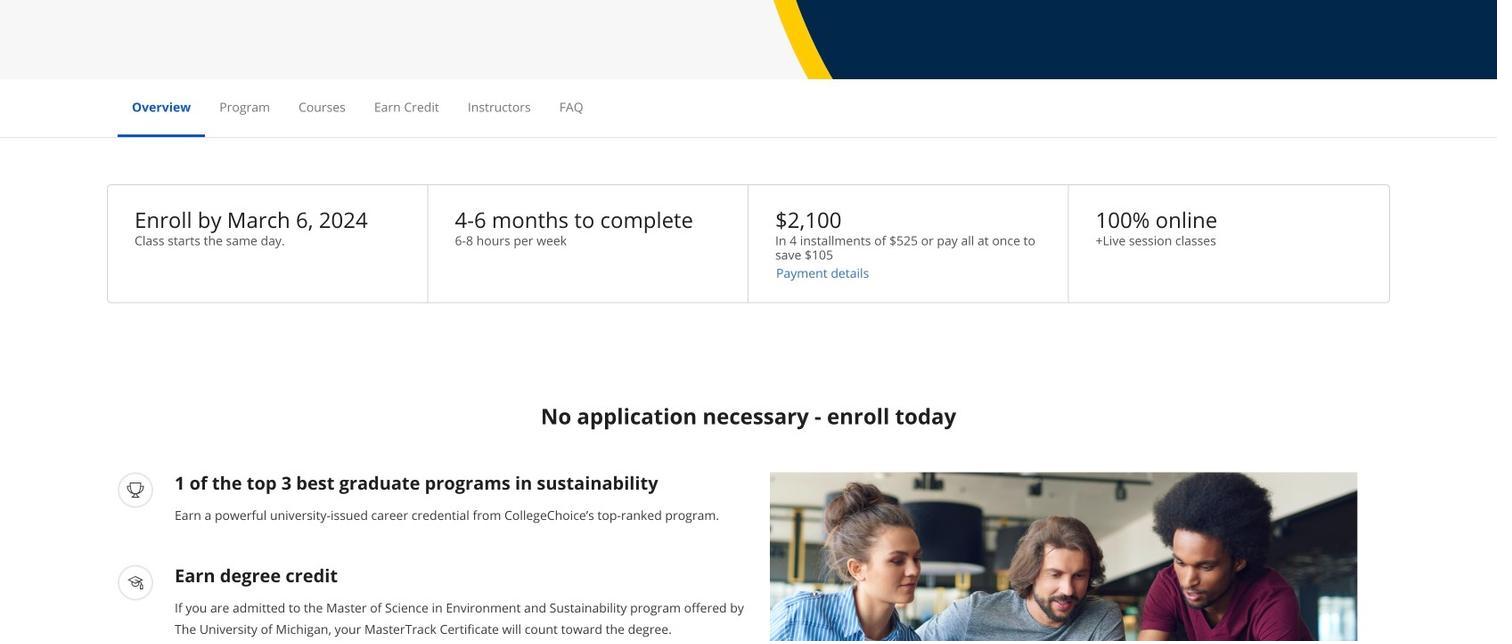 Task type: vqa. For each thing, say whether or not it's contained in the screenshot.
CERTIFICATE MENU element
yes



Task type: describe. For each thing, give the bounding box(es) containing it.
michigansustainabilitymt assets image
[[770, 473, 1359, 642]]

certificate menu element
[[118, 79, 1380, 137]]



